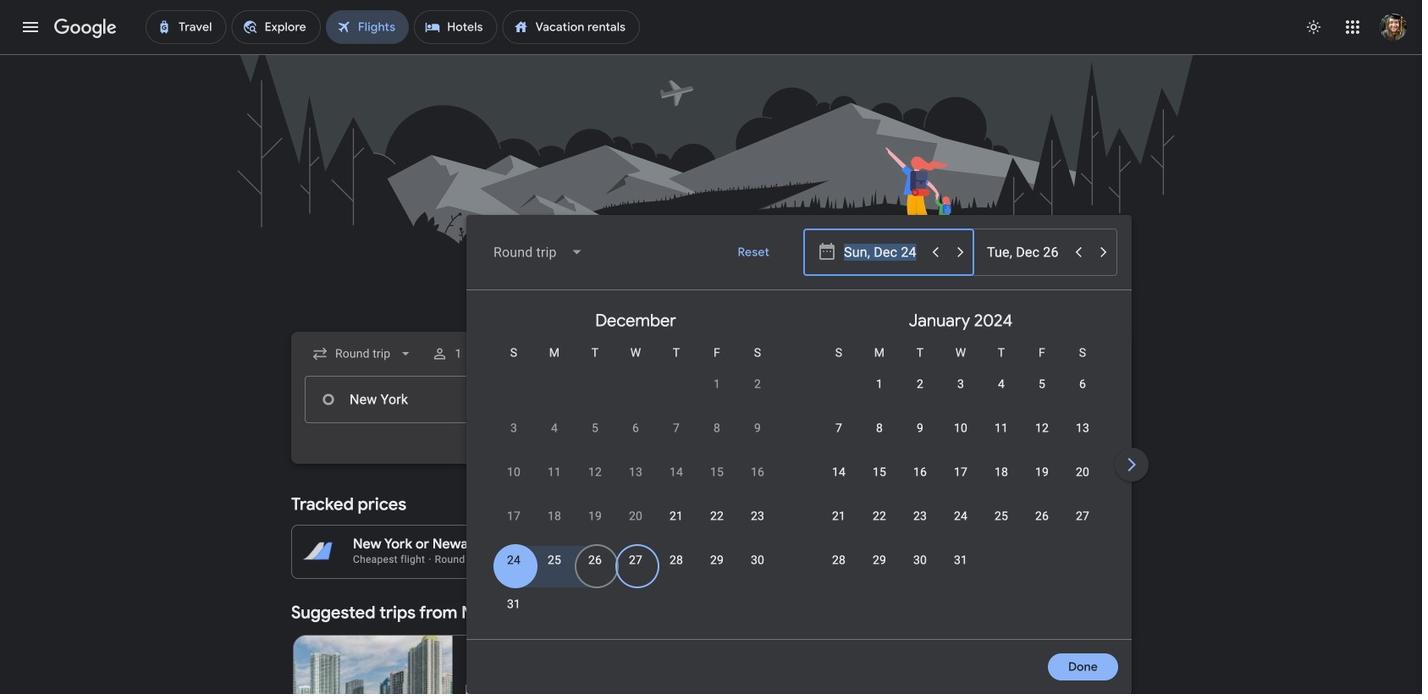 Task type: vqa. For each thing, say whether or not it's contained in the screenshot.
Departure Text Field
yes



Task type: locate. For each thing, give the bounding box(es) containing it.
tue, dec 26, return date. element
[[588, 552, 602, 569]]

row up thu, jan 11 'element'
[[859, 362, 1103, 417]]

Return text field
[[987, 229, 1065, 275]]

mon, jan 8 element
[[876, 420, 883, 437]]

tue, jan 23 element
[[914, 508, 927, 525]]

wed, dec 27 element
[[629, 552, 643, 569]]

frontier image
[[466, 685, 480, 694]]

row
[[697, 362, 778, 417], [859, 362, 1103, 417], [494, 412, 778, 461], [819, 412, 1103, 461], [494, 456, 778, 505], [819, 456, 1103, 505], [494, 500, 778, 549], [819, 500, 1103, 549], [494, 544, 778, 593], [819, 544, 981, 593]]

wed, jan 10 element
[[954, 420, 968, 437]]

None text field
[[305, 376, 544, 423]]

sun, dec 10 element
[[507, 464, 521, 481]]

sat, dec 16 element
[[751, 464, 765, 481]]

fri, jan 19 element
[[1036, 464, 1049, 481]]

sat, jan 20 element
[[1076, 464, 1090, 481]]

tue, dec 19 element
[[588, 508, 602, 525]]

main menu image
[[20, 17, 41, 37]]

fri, jan 12 element
[[1036, 420, 1049, 437]]

row up sat, dec 9 element
[[697, 362, 778, 417]]

thu, jan 4 element
[[998, 376, 1005, 393]]

thu, jan 11 element
[[995, 420, 1009, 437]]

sun, jan 7 element
[[836, 420, 843, 437]]

row up wed, dec 20 element
[[494, 456, 778, 505]]

fri, dec 1 element
[[714, 376, 721, 393]]

row group
[[473, 297, 799, 637], [799, 297, 1124, 633], [1124, 297, 1423, 633]]

sun, jan 21 element
[[832, 508, 846, 525]]

thu, jan 18 element
[[995, 464, 1009, 481]]

tue, dec 5 element
[[592, 420, 599, 437]]

mon, dec 11 element
[[548, 464, 561, 481]]

row up wed, dec 27 element
[[494, 500, 778, 549]]

wed, jan 17 element
[[954, 464, 968, 481]]

sun, dec 31 element
[[507, 596, 521, 613]]

wed, dec 20 element
[[629, 508, 643, 525]]

cell
[[941, 546, 981, 587]]

change appearance image
[[1294, 7, 1335, 47]]

sat, dec 2 element
[[754, 376, 761, 393]]

row down wed, dec 20 element
[[494, 544, 778, 593]]

grid inside 'flight' search field
[[473, 297, 1423, 649]]

Return text field
[[986, 377, 1064, 423]]

2 row group from the left
[[799, 297, 1124, 633]]

next image
[[1112, 445, 1152, 485]]

3 row group from the left
[[1124, 297, 1423, 633]]

sun, dec 24, departure date. element
[[507, 552, 521, 569]]

mon, dec 4 element
[[551, 420, 558, 437]]

tue, dec 12 element
[[588, 464, 602, 481]]

row up wed, dec 13 element
[[494, 412, 778, 461]]

None field
[[480, 232, 597, 273], [305, 339, 421, 369], [480, 232, 597, 273], [305, 339, 421, 369]]

mon, jan 29 element
[[873, 552, 887, 569]]

grid
[[473, 297, 1423, 649]]

row down the mon, jan 22 element
[[819, 544, 981, 593]]

mon, jan 15 element
[[873, 464, 887, 481]]

wed, jan 3 element
[[958, 376, 964, 393]]



Task type: describe. For each thing, give the bounding box(es) containing it.
tue, jan 16 element
[[914, 464, 927, 481]]

wed, jan 24 element
[[954, 508, 968, 525]]

fri, jan 26 element
[[1036, 508, 1049, 525]]

mon, dec 18 element
[[548, 508, 561, 525]]

sun, dec 17 element
[[507, 508, 521, 525]]

tue, jan 9 element
[[917, 420, 924, 437]]

row up wed, jan 17 element
[[819, 412, 1103, 461]]

thu, dec 28 element
[[670, 552, 683, 569]]

wed, dec 6 element
[[633, 420, 639, 437]]

sat, dec 9 element
[[754, 420, 761, 437]]

thu, jan 25 element
[[995, 508, 1009, 525]]

mon, jan 22 element
[[873, 508, 887, 525]]

fri, dec 8 element
[[714, 420, 721, 437]]

tracked prices region
[[291, 484, 1131, 579]]

suggested trips from new york region
[[291, 593, 1131, 694]]

cell inside row
[[941, 546, 981, 587]]

fri, dec 15 element
[[710, 464, 724, 481]]

Departure text field
[[843, 377, 921, 423]]

mon, dec 25 element
[[548, 552, 561, 569]]

Flight search field
[[278, 215, 1423, 694]]

sat, jan 13 element
[[1076, 420, 1090, 437]]

fri, dec 22 element
[[710, 508, 724, 525]]

thu, dec 14 element
[[670, 464, 683, 481]]

sun, jan 28 element
[[832, 552, 846, 569]]

tue, jan 2 element
[[917, 376, 924, 393]]

sat, jan 6 element
[[1080, 376, 1086, 393]]

thu, dec 21 element
[[670, 508, 683, 525]]

Departure text field
[[844, 229, 922, 275]]

sat, dec 30 element
[[751, 552, 765, 569]]

fri, dec 29 element
[[710, 552, 724, 569]]

sun, dec 3 element
[[511, 420, 517, 437]]

row down wed, jan 17 element
[[819, 500, 1103, 549]]

sun, jan 14 element
[[832, 464, 846, 481]]

sat, dec 23 element
[[751, 508, 765, 525]]

row up the wed, jan 24 element at bottom
[[819, 456, 1103, 505]]

mon, jan 1 element
[[876, 376, 883, 393]]

wed, dec 13 element
[[629, 464, 643, 481]]

thu, dec 7 element
[[673, 420, 680, 437]]

fri, jan 5 element
[[1039, 376, 1046, 393]]

1 row group from the left
[[473, 297, 799, 637]]

sat, jan 27 element
[[1076, 508, 1090, 525]]

none text field inside 'flight' search field
[[305, 376, 544, 423]]



